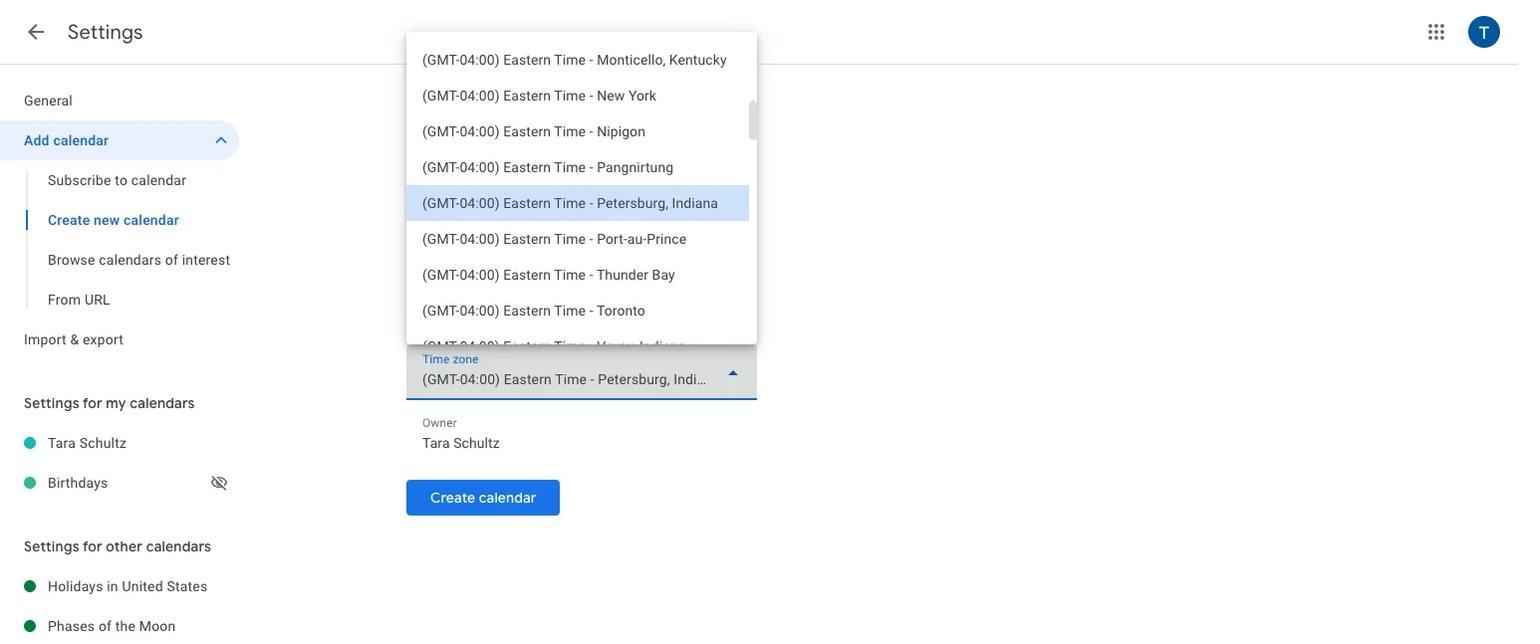 Task type: describe. For each thing, give the bounding box(es) containing it.
(gmt minus 04:00)eastern time - port-au-prince option
[[407, 221, 749, 257]]

import & export
[[24, 332, 124, 348]]

subscribe
[[48, 172, 111, 188]]

holidays in united states tree item
[[0, 567, 239, 607]]

calendar inside tree item
[[53, 133, 109, 148]]

other
[[106, 538, 143, 556]]

import
[[24, 332, 67, 348]]

(gmt minus 04:00)eastern time - vevay, indiana option
[[407, 329, 749, 365]]

1 horizontal spatial new
[[466, 89, 500, 112]]

create calendar button
[[407, 474, 561, 522]]

(gmt minus 04:00)eastern time - toronto option
[[407, 293, 749, 329]]

of inside tree item
[[99, 619, 112, 635]]

phases of the moon tree item
[[0, 607, 239, 638]]

go back image
[[24, 20, 48, 44]]

from url
[[48, 292, 110, 308]]

settings for settings for other calendars
[[24, 538, 79, 556]]

holidays in united states link
[[48, 567, 239, 607]]

schultz
[[79, 436, 127, 451]]

tara schultz
[[48, 436, 127, 451]]

(gmt minus 04:00)eastern time - nipigon option
[[407, 114, 749, 149]]

(gmt minus 04:00)eastern time - thunder bay option
[[407, 257, 749, 293]]

from
[[48, 292, 81, 308]]

add calendar
[[24, 133, 109, 148]]

for for other
[[83, 538, 102, 556]]

settings for other calendars
[[24, 538, 211, 556]]

interest
[[182, 252, 230, 268]]

create inside tree
[[48, 212, 90, 228]]

(gmt minus 04:00)eastern time - pangnirtung option
[[407, 149, 749, 185]]

create inside button
[[431, 489, 476, 507]]

add
[[24, 133, 50, 148]]

moon
[[139, 619, 176, 635]]

(gmt minus 04:00)eastern time - monticello, kentucky option
[[407, 42, 749, 78]]

for for my
[[83, 395, 102, 413]]

add calendar tree item
[[0, 121, 239, 160]]

url
[[85, 292, 110, 308]]

calendars for other
[[146, 538, 211, 556]]

tara schultz tree item
[[0, 424, 239, 463]]

subscribe to calendar
[[48, 172, 186, 188]]

0 vertical spatial calendars
[[99, 252, 162, 268]]

1 vertical spatial create new calendar
[[48, 212, 179, 228]]

settings for settings for my calendars
[[24, 395, 79, 413]]

browse
[[48, 252, 95, 268]]

phases of the moon
[[48, 619, 176, 635]]



Task type: vqa. For each thing, say whether or not it's contained in the screenshot.
25 Element
no



Task type: locate. For each thing, give the bounding box(es) containing it.
settings
[[68, 20, 143, 45], [24, 395, 79, 413], [24, 538, 79, 556]]

for
[[83, 395, 102, 413], [83, 538, 102, 556]]

settings for my calendars
[[24, 395, 195, 413]]

(gmt minus 04:00)eastern time - new york option
[[407, 78, 749, 114]]

united
[[122, 579, 163, 595]]

1 vertical spatial for
[[83, 538, 102, 556]]

create new calendar
[[407, 89, 574, 112], [48, 212, 179, 228]]

calendars for my
[[130, 395, 195, 413]]

settings for settings
[[68, 20, 143, 45]]

new inside group
[[94, 212, 120, 228]]

None text field
[[423, 430, 741, 457]]

to
[[115, 172, 128, 188]]

&
[[70, 332, 79, 348]]

1 vertical spatial new
[[94, 212, 120, 228]]

tree containing general
[[0, 81, 239, 360]]

calendars up 'url'
[[99, 252, 162, 268]]

calendars up states
[[146, 538, 211, 556]]

phases
[[48, 619, 95, 635]]

0 vertical spatial create
[[407, 89, 462, 112]]

create calendar
[[431, 489, 537, 507]]

group
[[0, 160, 239, 320]]

birthdays link
[[48, 463, 207, 503]]

settings heading
[[68, 20, 143, 45]]

1 vertical spatial create
[[48, 212, 90, 228]]

None text field
[[423, 147, 741, 175], [407, 232, 757, 328], [423, 147, 741, 175], [407, 232, 757, 328]]

1 vertical spatial of
[[99, 619, 112, 635]]

1 horizontal spatial of
[[165, 252, 178, 268]]

settings up tara
[[24, 395, 79, 413]]

settings right go back icon
[[68, 20, 143, 45]]

create new calendar up (gmt minus 04:00)eastern time - nipigon option
[[407, 89, 574, 112]]

calendars right my
[[130, 395, 195, 413]]

the
[[115, 619, 136, 635]]

for left my
[[83, 395, 102, 413]]

export
[[83, 332, 124, 348]]

birthdays
[[48, 475, 108, 491]]

0 vertical spatial new
[[466, 89, 500, 112]]

tree
[[0, 81, 239, 360]]

of
[[165, 252, 178, 268], [99, 619, 112, 635]]

group containing subscribe to calendar
[[0, 160, 239, 320]]

holidays in united states
[[48, 579, 208, 595]]

my
[[106, 395, 126, 413]]

for left other at the left
[[83, 538, 102, 556]]

1 for from the top
[[83, 395, 102, 413]]

of inside group
[[165, 252, 178, 268]]

phases of the moon link
[[48, 607, 239, 638]]

calendars
[[99, 252, 162, 268], [130, 395, 195, 413], [146, 538, 211, 556]]

states
[[167, 579, 208, 595]]

calendar
[[504, 89, 574, 112], [53, 133, 109, 148], [131, 172, 186, 188], [124, 212, 179, 228], [479, 489, 537, 507]]

settings for my calendars tree
[[0, 424, 239, 503]]

of left the
[[99, 619, 112, 635]]

calendar inside button
[[479, 489, 537, 507]]

0 vertical spatial settings
[[68, 20, 143, 45]]

1 horizontal spatial create new calendar
[[407, 89, 574, 112]]

2 for from the top
[[83, 538, 102, 556]]

create
[[407, 89, 462, 112], [48, 212, 90, 228], [431, 489, 476, 507]]

tara
[[48, 436, 76, 451]]

(gmt minus 04:00)eastern time - marengo, indiana option
[[407, 6, 749, 42]]

browse calendars of interest
[[48, 252, 230, 268]]

2 vertical spatial calendars
[[146, 538, 211, 556]]

0 vertical spatial for
[[83, 395, 102, 413]]

in
[[107, 579, 118, 595]]

of left interest
[[165, 252, 178, 268]]

1 vertical spatial settings
[[24, 395, 79, 413]]

1 vertical spatial calendars
[[130, 395, 195, 413]]

new
[[466, 89, 500, 112], [94, 212, 120, 228]]

None field
[[407, 345, 757, 401]]

settings up "holidays"
[[24, 538, 79, 556]]

holidays
[[48, 579, 103, 595]]

2 vertical spatial settings
[[24, 538, 79, 556]]

0 vertical spatial of
[[165, 252, 178, 268]]

0 horizontal spatial of
[[99, 619, 112, 635]]

0 vertical spatial create new calendar
[[407, 89, 574, 112]]

birthdays tree item
[[0, 463, 239, 503]]

(gmt minus 04:00)eastern time - petersburg, indiana option
[[407, 185, 749, 221]]

settings for other calendars tree
[[0, 567, 239, 638]]

0 horizontal spatial new
[[94, 212, 120, 228]]

2 vertical spatial create
[[431, 489, 476, 507]]

create new calendar down subscribe to calendar
[[48, 212, 179, 228]]

general
[[24, 93, 73, 109]]

0 horizontal spatial create new calendar
[[48, 212, 179, 228]]



